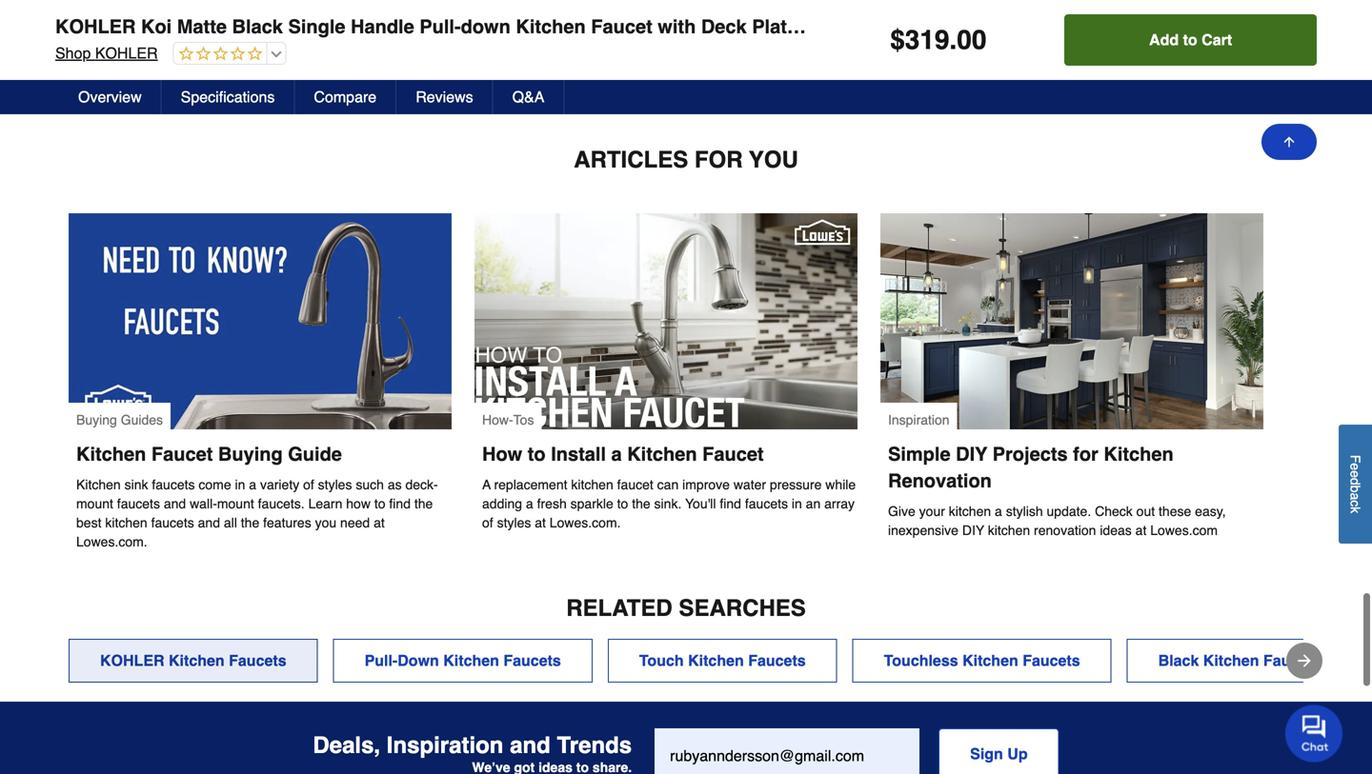 Task type: locate. For each thing, give the bounding box(es) containing it.
inexpensive
[[888, 523, 959, 538]]

styles down adding
[[497, 515, 531, 531]]

a inside button
[[1348, 493, 1363, 500]]

the inside a replacement kitchen faucet can improve water pressure while adding a fresh sparkle to the sink. you'll find faucets in an array of styles at lowes.com.
[[632, 496, 651, 512]]

1 horizontal spatial buying
[[218, 444, 283, 465]]

0 horizontal spatial at
[[374, 515, 385, 531]]

0 horizontal spatial black
[[232, 16, 283, 38]]

of down adding
[[482, 515, 493, 531]]

add to cart list item
[[51, 0, 238, 80], [1135, 0, 1321, 80]]

0 horizontal spatial styles
[[318, 477, 352, 493]]

check
[[1095, 504, 1133, 519]]

faucet
[[591, 16, 653, 38], [151, 444, 213, 465], [702, 444, 764, 465]]

1 vertical spatial in
[[792, 496, 802, 512]]

f e e d b a c k
[[1348, 455, 1363, 514]]

in left the an
[[792, 496, 802, 512]]

buying left the guides
[[76, 413, 117, 428]]

1 horizontal spatial styles
[[497, 515, 531, 531]]

2 horizontal spatial at
[[1136, 523, 1147, 538]]

faucets down sink
[[117, 496, 160, 512]]

of
[[303, 477, 314, 493], [482, 515, 493, 531]]

faucets for touchless kitchen faucets
[[1023, 652, 1080, 670]]

fresh
[[537, 496, 567, 512]]

diy inside give your kitchen a stylish update. check out these easy, inexpensive diy kitchen renovation ideas at lowes.com
[[962, 523, 984, 538]]

sign up form
[[655, 729, 1059, 775]]

0 horizontal spatial previously viewed image
[[51, 0, 238, 25]]

1 horizontal spatial mount
[[217, 496, 254, 512]]

1 horizontal spatial find
[[720, 496, 741, 512]]

add to cart for 2nd the add to cart list item from the right
[[107, 52, 178, 68]]

0 horizontal spatial add
[[107, 52, 132, 68]]

add to cart link for second the add to cart list item from the left
[[1135, 38, 1317, 80]]

lowes.com. down the sparkle
[[550, 515, 621, 531]]

at
[[374, 515, 385, 531], [535, 515, 546, 531], [1136, 523, 1147, 538]]

single
[[288, 16, 345, 38]]

specifications button
[[162, 80, 295, 114]]

to inside kitchen sink faucets come in a variety of styles such as deck- mount faucets and wall-mount faucets. learn how to find the best kitchen faucets and all the features you need at lowes.com.
[[374, 496, 385, 512]]

in inside a replacement kitchen faucet can improve water pressure while adding a fresh sparkle to the sink. you'll find faucets in an array of styles at lowes.com.
[[792, 496, 802, 512]]

1 find from the left
[[389, 496, 411, 512]]

kohler for kohler koi matte black single handle pull-down kitchen faucet with deck plate and soap dispenser included
[[55, 16, 136, 38]]

319
[[905, 25, 950, 55]]

find inside a replacement kitchen faucet can improve water pressure while adding a fresh sparkle to the sink. you'll find faucets in an array of styles at lowes.com.
[[720, 496, 741, 512]]

1 add to cart link from the left
[[51, 38, 234, 80]]

sparkle
[[570, 496, 613, 512]]

renovation
[[1034, 523, 1096, 538]]

at right need
[[374, 515, 385, 531]]

buying guides link
[[69, 213, 452, 430]]

faucet left with
[[591, 16, 653, 38]]

cart for second the add to cart list item from the left
[[1233, 52, 1261, 68]]

sink
[[124, 477, 148, 493]]

1 vertical spatial pull-
[[365, 652, 398, 670]]

chat invite button image
[[1286, 705, 1344, 763]]

0 horizontal spatial add to cart link
[[51, 38, 234, 80]]

at inside a replacement kitchen faucet can improve water pressure while adding a fresh sparkle to the sink. you'll find faucets in an array of styles at lowes.com.
[[535, 515, 546, 531]]

how
[[482, 444, 522, 465]]

1 faucets from the left
[[229, 652, 286, 670]]

up
[[1008, 746, 1028, 763]]

0 horizontal spatial cart
[[150, 52, 178, 68]]

0 horizontal spatial lowes.com.
[[76, 535, 147, 550]]

variety
[[260, 477, 299, 493]]

previously viewed image
[[51, 0, 238, 25], [485, 0, 671, 25]]

previously viewed image for 3rd list item from right
[[485, 0, 671, 25]]

in
[[235, 477, 245, 493], [792, 496, 802, 512]]

e
[[1348, 463, 1363, 471], [1348, 471, 1363, 478]]

install
[[551, 444, 606, 465]]

inspiration
[[888, 413, 950, 428], [387, 733, 504, 759]]

mount up best at left
[[76, 496, 113, 512]]

2 find from the left
[[720, 496, 741, 512]]

best
[[76, 515, 101, 531]]

pull- right handle
[[420, 16, 461, 38]]

faucet up come
[[151, 444, 213, 465]]

array
[[824, 496, 855, 512]]

add
[[1149, 31, 1179, 49], [107, 52, 132, 68], [1190, 52, 1215, 68]]

1 horizontal spatial of
[[482, 515, 493, 531]]

a up k on the right
[[1348, 493, 1363, 500]]

learn how to choose a faucet. image
[[69, 213, 452, 430]]

black kitchen faucets link
[[1127, 639, 1353, 683]]

add to cart inside button
[[1149, 31, 1232, 49]]

kohler for kohler kitchen faucets
[[100, 652, 164, 670]]

at inside kitchen sink faucets come in a variety of styles such as deck- mount faucets and wall-mount faucets. learn how to find the best kitchen faucets and all the features you need at lowes.com.
[[374, 515, 385, 531]]

1 vertical spatial down
[[398, 652, 439, 670]]

at down out
[[1136, 523, 1147, 538]]

of up the learn
[[303, 477, 314, 493]]

0 horizontal spatial find
[[389, 496, 411, 512]]

0 vertical spatial lowes.com.
[[550, 515, 621, 531]]

faucets down "wall-"
[[151, 515, 194, 531]]

add for 2nd the add to cart list item from the right
[[107, 52, 132, 68]]

lowes.com. down best at left
[[76, 535, 147, 550]]

2 add to cart list item from the left
[[1135, 0, 1321, 80]]

buying up variety
[[218, 444, 283, 465]]

find inside kitchen sink faucets come in a variety of styles such as deck- mount faucets and wall-mount faucets. learn how to find the best kitchen faucets and all the features you need at lowes.com.
[[389, 496, 411, 512]]

styles up the learn
[[318, 477, 352, 493]]

deals, inspiration and trends
[[313, 733, 632, 759]]

styles inside a replacement kitchen faucet can improve water pressure while adding a fresh sparkle to the sink. you'll find faucets in an array of styles at lowes.com.
[[497, 515, 531, 531]]

0 horizontal spatial inspiration
[[387, 733, 504, 759]]

1 horizontal spatial add to cart link
[[1135, 38, 1317, 80]]

1 vertical spatial diy
[[962, 523, 984, 538]]

.
[[950, 25, 957, 55]]

kitchen up the sparkle
[[571, 477, 613, 493]]

diy
[[956, 444, 988, 465], [962, 523, 984, 538]]

mount up all
[[217, 496, 254, 512]]

find down 'water'
[[720, 496, 741, 512]]

wall-
[[190, 496, 217, 512]]

0 vertical spatial in
[[235, 477, 245, 493]]

0 vertical spatial of
[[303, 477, 314, 493]]

cart
[[1202, 31, 1232, 49], [150, 52, 178, 68], [1233, 52, 1261, 68]]

a replacement kitchen faucet can improve water pressure while adding a fresh sparkle to the sink. you'll find faucets in an array of styles at lowes.com.
[[482, 477, 860, 531]]

kitchen right best at left
[[105, 515, 147, 531]]

inspiration up simple
[[888, 413, 950, 428]]

stylish
[[1006, 504, 1043, 519]]

3 faucets from the left
[[748, 652, 806, 670]]

1 horizontal spatial in
[[792, 496, 802, 512]]

0 horizontal spatial buying
[[76, 413, 117, 428]]

0 horizontal spatial in
[[235, 477, 245, 493]]

0 vertical spatial black
[[232, 16, 283, 38]]

how to install a kitchen faucet
[[482, 444, 764, 465]]

$
[[890, 25, 905, 55]]

at down fresh
[[535, 515, 546, 531]]

1 horizontal spatial lowes.com.
[[550, 515, 621, 531]]

1 vertical spatial buying
[[218, 444, 283, 465]]

a down replacement in the left of the page
[[526, 496, 533, 512]]

1 horizontal spatial cart
[[1202, 31, 1232, 49]]

1 vertical spatial lowes.com.
[[76, 535, 147, 550]]

1 horizontal spatial previously viewed image
[[485, 0, 671, 25]]

e up d
[[1348, 463, 1363, 471]]

diy right inexpensive
[[962, 523, 984, 538]]

a inside a replacement kitchen faucet can improve water pressure while adding a fresh sparkle to the sink. you'll find faucets in an array of styles at lowes.com.
[[526, 496, 533, 512]]

diy up renovation
[[956, 444, 988, 465]]

1 horizontal spatial add to cart list item
[[1135, 0, 1321, 80]]

0 horizontal spatial faucet
[[151, 444, 213, 465]]

soap
[[842, 16, 889, 38]]

2 horizontal spatial faucet
[[702, 444, 764, 465]]

in right come
[[235, 477, 245, 493]]

2 horizontal spatial add
[[1190, 52, 1215, 68]]

0 horizontal spatial of
[[303, 477, 314, 493]]

2 previously viewed image from the left
[[485, 0, 671, 25]]

kitchen
[[571, 477, 613, 493], [949, 504, 991, 519], [105, 515, 147, 531], [988, 523, 1030, 538]]

need
[[340, 515, 370, 531]]

kohler kitchen faucets link
[[69, 639, 318, 683]]

0 vertical spatial inspiration
[[888, 413, 950, 428]]

0 horizontal spatial pull-
[[365, 652, 398, 670]]

compare button
[[295, 80, 397, 114]]

2 list item from the left
[[485, 0, 671, 80]]

to inside button
[[1183, 31, 1198, 49]]

4 faucets from the left
[[1023, 652, 1080, 670]]

these
[[1159, 504, 1191, 519]]

5 faucets from the left
[[1264, 652, 1321, 670]]

0 horizontal spatial mount
[[76, 496, 113, 512]]

a inside give your kitchen a stylish update. check out these easy, inexpensive diy kitchen renovation ideas at lowes.com
[[995, 504, 1002, 519]]

d
[[1348, 478, 1363, 486]]

1 horizontal spatial add
[[1149, 31, 1179, 49]]

e up b
[[1348, 471, 1363, 478]]

such
[[356, 477, 384, 493]]

and right plate
[[803, 16, 837, 38]]

faucets inside "link"
[[1264, 652, 1321, 670]]

features
[[263, 515, 311, 531]]

2 e from the top
[[1348, 471, 1363, 478]]

2 add to cart link from the left
[[1135, 38, 1317, 80]]

kitchen inside kitchen sink faucets come in a variety of styles such as deck- mount faucets and wall-mount faucets. learn how to find the best kitchen faucets and all the features you need at lowes.com.
[[105, 515, 147, 531]]

touchless
[[884, 652, 958, 670]]

kitchen inside kitchen sink faucets come in a variety of styles such as deck- mount faucets and wall-mount faucets. learn how to find the best kitchen faucets and all the features you need at lowes.com.
[[76, 477, 121, 493]]

b
[[1348, 486, 1363, 493]]

in inside kitchen sink faucets come in a variety of styles such as deck- mount faucets and wall-mount faucets. learn how to find the best kitchen faucets and all the features you need at lowes.com.
[[235, 477, 245, 493]]

0 vertical spatial diy
[[956, 444, 988, 465]]

deals,
[[313, 733, 380, 759]]

1 vertical spatial of
[[482, 515, 493, 531]]

faucet up 'water'
[[702, 444, 764, 465]]

the down deck-
[[414, 496, 433, 512]]

1 horizontal spatial pull-
[[420, 16, 461, 38]]

how-
[[482, 413, 513, 428]]

inspiration down pull-down kitchen faucets link
[[387, 733, 504, 759]]

0 horizontal spatial down
[[398, 652, 439, 670]]

articles
[[574, 147, 688, 173]]

with
[[658, 16, 696, 38]]

0 vertical spatial kohler
[[55, 16, 136, 38]]

1 vertical spatial styles
[[497, 515, 531, 531]]

dispenser
[[894, 16, 986, 38]]

0 horizontal spatial add to cart list item
[[51, 0, 238, 80]]

overview button
[[59, 80, 162, 114]]

list item
[[268, 0, 454, 80], [485, 0, 671, 80], [701, 0, 887, 80], [918, 0, 1104, 80]]

pull-
[[420, 16, 461, 38], [365, 652, 398, 670]]

and left trends
[[510, 733, 551, 759]]

faucets up "wall-"
[[152, 477, 195, 493]]

kohler kitchen faucets
[[100, 652, 286, 670]]

at inside give your kitchen a stylish update. check out these easy, inexpensive diy kitchen renovation ideas at lowes.com
[[1136, 523, 1147, 538]]

0 vertical spatial down
[[461, 16, 511, 38]]

add to cart
[[1149, 31, 1232, 49], [107, 52, 178, 68], [1190, 52, 1261, 68]]

a kitchen with navy blue cabinets, two white waterfall islands and medium-tone brown wood floors. image
[[881, 213, 1264, 430]]

1 horizontal spatial black
[[1158, 652, 1199, 670]]

Email Address email field
[[655, 729, 920, 775]]

to
[[1183, 31, 1198, 49], [135, 52, 147, 68], [1218, 52, 1230, 68], [528, 444, 546, 465], [374, 496, 385, 512], [617, 496, 628, 512]]

lowes.com
[[1150, 523, 1218, 538]]

specifications
[[181, 88, 275, 106]]

lowes.com.
[[550, 515, 621, 531], [76, 535, 147, 550]]

faucets for kohler kitchen faucets
[[229, 652, 286, 670]]

styles
[[318, 477, 352, 493], [497, 515, 531, 531]]

1 horizontal spatial at
[[535, 515, 546, 531]]

faucets down 'water'
[[745, 496, 788, 512]]

lowes.com. inside kitchen sink faucets come in a variety of styles such as deck- mount faucets and wall-mount faucets. learn how to find the best kitchen faucets and all the features you need at lowes.com.
[[76, 535, 147, 550]]

buying guides
[[76, 413, 163, 428]]

a left stylish
[[995, 504, 1002, 519]]

1 vertical spatial inspiration
[[387, 733, 504, 759]]

the right all
[[241, 515, 259, 531]]

2 horizontal spatial the
[[632, 496, 651, 512]]

inspiration link
[[881, 213, 1264, 430]]

2 vertical spatial kohler
[[100, 652, 164, 670]]

1 horizontal spatial the
[[414, 496, 433, 512]]

find down "as"
[[389, 496, 411, 512]]

0 vertical spatial styles
[[318, 477, 352, 493]]

a
[[482, 477, 491, 493]]

2 horizontal spatial cart
[[1233, 52, 1261, 68]]

a left variety
[[249, 477, 256, 493]]

guides
[[121, 413, 163, 428]]

faucets
[[152, 477, 195, 493], [117, 496, 160, 512], [745, 496, 788, 512], [151, 515, 194, 531]]

1 previously viewed image from the left
[[51, 0, 238, 25]]

the down faucet
[[632, 496, 651, 512]]

0 vertical spatial pull-
[[420, 16, 461, 38]]

water
[[734, 477, 766, 493]]

1 vertical spatial black
[[1158, 652, 1199, 670]]

3 list item from the left
[[701, 0, 887, 80]]

pull- up deals,
[[365, 652, 398, 670]]

faucets
[[229, 652, 286, 670], [503, 652, 561, 670], [748, 652, 806, 670], [1023, 652, 1080, 670], [1264, 652, 1321, 670]]



Task type: describe. For each thing, give the bounding box(es) containing it.
faucet inside kitchen faucet buying guide link
[[151, 444, 213, 465]]

kitchen right your
[[949, 504, 991, 519]]

add inside button
[[1149, 31, 1179, 49]]

c
[[1348, 500, 1363, 507]]

and left "wall-"
[[164, 496, 186, 512]]

tos
[[513, 413, 534, 428]]

lowes.com. inside a replacement kitchen faucet can improve water pressure while adding a fresh sparkle to the sink. you'll find faucets in an array of styles at lowes.com.
[[550, 515, 621, 531]]

compare
[[314, 88, 377, 106]]

kitchen inside "link"
[[1203, 652, 1259, 670]]

arrow up image
[[1282, 134, 1297, 150]]

sink.
[[654, 496, 682, 512]]

related searches
[[566, 595, 806, 622]]

overview
[[78, 88, 142, 106]]

improve
[[682, 477, 730, 493]]

kitchen sink faucets come in a variety of styles such as deck- mount faucets and wall-mount faucets. learn how to find the best kitchen faucets and all the features you need at lowes.com.
[[76, 477, 438, 550]]

of inside a replacement kitchen faucet can improve water pressure while adding a fresh sparkle to the sink. you'll find faucets in an array of styles at lowes.com.
[[482, 515, 493, 531]]

shop kohler
[[55, 44, 158, 62]]

come
[[199, 477, 231, 493]]

1 e from the top
[[1348, 463, 1363, 471]]

$ 319 . 00
[[890, 25, 987, 55]]

0 horizontal spatial the
[[241, 515, 259, 531]]

touch kitchen faucets
[[639, 652, 806, 670]]

learn
[[308, 496, 342, 512]]

4 list item from the left
[[918, 0, 1104, 80]]

k
[[1348, 507, 1363, 514]]

simple diy projects for kitchen renovation
[[888, 444, 1179, 492]]

kitchen inside simple diy projects for kitchen renovation
[[1104, 444, 1174, 465]]

you
[[315, 515, 337, 531]]

kitchen faucet buying guide link
[[69, 430, 452, 468]]

touch kitchen faucets link
[[608, 639, 837, 683]]

trends
[[557, 733, 632, 759]]

diy inside simple diy projects for kitchen renovation
[[956, 444, 988, 465]]

a inside kitchen sink faucets come in a variety of styles such as deck- mount faucets and wall-mount faucets. learn how to find the best kitchen faucets and all the features you need at lowes.com.
[[249, 477, 256, 493]]

can
[[657, 477, 679, 493]]

black kitchen faucets
[[1158, 652, 1321, 670]]

and down "wall-"
[[198, 515, 220, 531]]

simple
[[888, 444, 951, 465]]

2 faucets from the left
[[503, 652, 561, 670]]

easy,
[[1195, 504, 1226, 519]]

kitchen inside a replacement kitchen faucet can improve water pressure while adding a fresh sparkle to the sink. you'll find faucets in an array of styles at lowes.com.
[[571, 477, 613, 493]]

included
[[991, 16, 1070, 38]]

cart for 2nd the add to cart list item from the right
[[150, 52, 178, 68]]

sign up
[[970, 746, 1028, 763]]

shop
[[55, 44, 91, 62]]

1 mount from the left
[[76, 496, 113, 512]]

1 vertical spatial kohler
[[95, 44, 158, 62]]

previously viewed image for 2nd the add to cart list item from the right
[[51, 0, 238, 25]]

styles inside kitchen sink faucets come in a variety of styles such as deck- mount faucets and wall-mount faucets. learn how to find the best kitchen faucets and all the features you need at lowes.com.
[[318, 477, 352, 493]]

kitchen down stylish
[[988, 523, 1030, 538]]

1 horizontal spatial inspiration
[[888, 413, 950, 428]]

0 vertical spatial buying
[[76, 413, 117, 428]]

1 add to cart list item from the left
[[51, 0, 238, 80]]

faucets inside a replacement kitchen faucet can improve water pressure while adding a fresh sparkle to the sink. you'll find faucets in an array of styles at lowes.com.
[[745, 496, 788, 512]]

2 mount from the left
[[217, 496, 254, 512]]

give
[[888, 504, 916, 519]]

how-tos link
[[475, 213, 858, 430]]

add to cart link for 2nd the add to cart list item from the right
[[51, 38, 234, 80]]

how to install a kitchen faucet link
[[475, 430, 858, 468]]

arrow right image
[[1295, 652, 1314, 671]]

for
[[1073, 444, 1099, 465]]

cart inside button
[[1202, 31, 1232, 49]]

black inside "link"
[[1158, 652, 1199, 670]]

faucet inside how to install a kitchen faucet link
[[702, 444, 764, 465]]

plate
[[752, 16, 798, 38]]

add to cart button
[[1065, 14, 1317, 66]]

faucet
[[617, 477, 654, 493]]

1 list item from the left
[[268, 0, 454, 80]]

1 horizontal spatial down
[[461, 16, 511, 38]]

an
[[806, 496, 821, 512]]

as
[[388, 477, 402, 493]]

00
[[957, 25, 987, 55]]

reviews
[[416, 88, 473, 106]]

all
[[224, 515, 237, 531]]

guide
[[288, 444, 342, 465]]

add for second the add to cart list item from the left
[[1190, 52, 1215, 68]]

projects
[[993, 444, 1068, 465]]

sign up button
[[939, 729, 1059, 775]]

you
[[749, 147, 798, 173]]

how-tos
[[482, 413, 534, 428]]

pressure
[[770, 477, 822, 493]]

related
[[566, 595, 673, 622]]

your
[[919, 504, 945, 519]]

pull- inside pull-down kitchen faucets link
[[365, 652, 398, 670]]

how
[[346, 496, 371, 512]]

faucets for black kitchen faucets
[[1264, 652, 1321, 670]]

you'll
[[685, 496, 716, 512]]

out
[[1137, 504, 1155, 519]]

touchless kitchen faucets
[[884, 652, 1080, 670]]

replacement
[[494, 477, 567, 493]]

koi
[[141, 16, 172, 38]]

kitchen faucet buying guide
[[76, 444, 342, 465]]

to inside a replacement kitchen faucet can improve water pressure while adding a fresh sparkle to the sink. you'll find faucets in an array of styles at lowes.com.
[[617, 496, 628, 512]]

pull-down kitchen faucets
[[365, 652, 561, 670]]

touchless kitchen faucets link
[[853, 639, 1112, 683]]

deck
[[701, 16, 747, 38]]

while
[[826, 477, 856, 493]]

adding
[[482, 496, 522, 512]]

matte
[[177, 16, 227, 38]]

q&a
[[512, 88, 545, 106]]

for
[[695, 147, 743, 173]]

ideas
[[1100, 523, 1132, 538]]

add to cart for second the add to cart list item from the left
[[1190, 52, 1261, 68]]

give your kitchen a stylish update. check out these easy, inexpensive diy kitchen renovation ideas at lowes.com
[[888, 504, 1230, 538]]

f
[[1348, 455, 1363, 463]]

faucets for touch kitchen faucets
[[748, 652, 806, 670]]

kohler koi matte black single handle pull-down kitchen faucet with deck plate and soap dispenser included
[[55, 16, 1070, 38]]

zero stars image
[[174, 46, 263, 63]]

a up faucet
[[611, 444, 622, 465]]

pull-down kitchen faucets link
[[333, 639, 593, 683]]

of inside kitchen sink faucets come in a variety of styles such as deck- mount faucets and wall-mount faucets. learn how to find the best kitchen faucets and all the features you need at lowes.com.
[[303, 477, 314, 493]]

1 horizontal spatial faucet
[[591, 16, 653, 38]]

simple diy projects for kitchen renovation link
[[881, 430, 1264, 494]]

faucets.
[[258, 496, 305, 512]]

a video about how to install a kitchen faucet. image
[[475, 213, 858, 430]]



Task type: vqa. For each thing, say whether or not it's contained in the screenshot.
Black Kitchen Faucets link
yes



